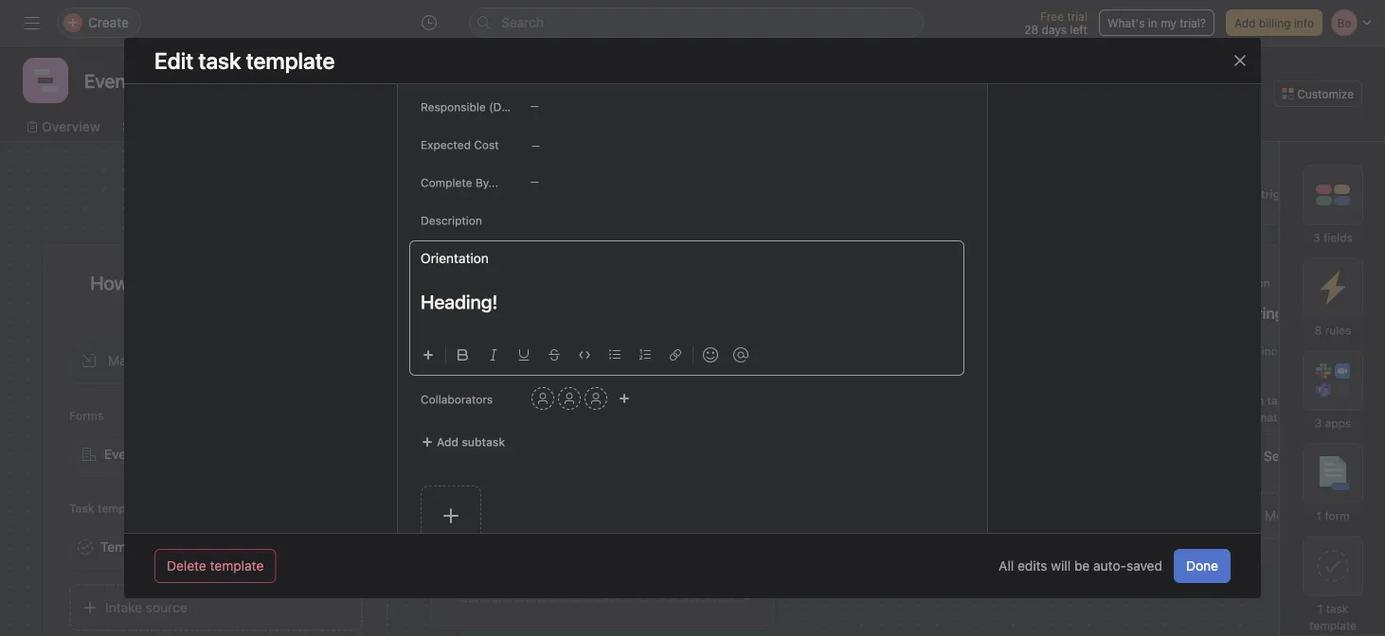 Task type: locate. For each thing, give the bounding box(es) containing it.
being
[[214, 272, 262, 294]]

overview inside button
[[456, 305, 522, 323]]

bulleted list image
[[609, 350, 621, 361]]

2 — from the top
[[531, 176, 539, 187]]

2 this from the left
[[960, 394, 980, 407]]

complete down 3 apps at the right of the page
[[1288, 449, 1347, 464]]

set complete by...
[[877, 449, 990, 464], [1264, 449, 1377, 464]]

2 horizontal spatial by...
[[1351, 449, 1377, 464]]

to left go)
[[981, 305, 996, 323]]

by... for nearing event (2 week
[[1351, 449, 1377, 464]]

2 move from the left
[[913, 394, 943, 407]]

responsible (department)
[[421, 100, 561, 114]]

1 horizontal spatial section,
[[983, 394, 1027, 407]]

1 for incomplete
[[479, 345, 484, 358]]

workflow
[[459, 119, 518, 135]]

this right do
[[1047, 394, 1068, 407]]

template
[[100, 540, 157, 555]]

move up automatically?
[[526, 394, 556, 407]]

4
[[865, 345, 872, 358]]

strikethrough image
[[549, 350, 560, 361]]

added
[[266, 272, 320, 294]]

move for overview
[[526, 394, 556, 407]]

task
[[549, 345, 572, 358], [1326, 603, 1349, 616]]

0 horizontal spatial set complete by...
[[877, 449, 990, 464]]

set down when tasks move to this sec
[[1264, 449, 1285, 464]]

this left add or remove collaborators image
[[573, 394, 594, 407]]

will
[[1051, 559, 1071, 574]]

saved
[[1127, 559, 1163, 574]]

orientation
[[421, 251, 489, 266]]

1 left form
[[1317, 510, 1322, 523]]

1 horizontal spatial set
[[877, 449, 898, 464]]

when inside when tasks move to this section, do this automatically:
[[846, 394, 878, 407]]

1 horizontal spatial move
[[913, 394, 943, 407]]

1 horizontal spatial task
[[1326, 603, 1349, 616]]

1 section, from the left
[[597, 394, 641, 407]]

2
[[1252, 345, 1259, 358]]

overview
[[42, 119, 100, 135], [456, 305, 522, 323]]

— button for responsible (department)
[[523, 93, 637, 119]]

incomplete left strikethrough icon
[[487, 345, 546, 358]]

add subtask
[[437, 436, 505, 449]]

should
[[674, 394, 710, 407]]

to inside when tasks move to this section, do this automatically:
[[946, 394, 957, 407]]

3
[[1314, 231, 1321, 244], [1315, 417, 1322, 430]]

2 section, from the left
[[983, 394, 1027, 407]]

1 horizontal spatial incomplete
[[876, 345, 935, 358]]

add inside 'add billing info' "button"
[[1235, 16, 1256, 29]]

set complete by... down when tasks move to this section, do this automatically:
[[877, 449, 990, 464]]

0 horizontal spatial incomplete
[[487, 345, 546, 358]]

— button up expected cost text field
[[523, 93, 637, 119]]

tasks up automatically:
[[881, 394, 910, 407]]

set for nearing
[[1264, 449, 1285, 464]]

1 vertical spatial template
[[1310, 620, 1357, 633]]

add or remove collaborators image
[[619, 393, 630, 405]]

task down form
[[1326, 603, 1349, 616]]

insert an object image
[[423, 350, 434, 361]]

1 left "italics" image
[[479, 345, 484, 358]]

2 set complete by... button from the left
[[1229, 434, 1385, 481]]

overview link
[[27, 117, 100, 137]]

by... for pre-event (1 month to go)
[[964, 449, 990, 464]]

1 horizontal spatial event
[[1288, 305, 1327, 323]]

section, left do
[[983, 394, 1027, 407]]

0 vertical spatial overview
[[42, 119, 100, 135]]

at mention image
[[733, 348, 749, 363]]

timeline image
[[34, 69, 57, 92]]

section up heading!
[[456, 277, 497, 290]]

incomplete right 4
[[876, 345, 935, 358]]

tasks up "this project?"
[[165, 272, 210, 294]]

complete down expected
[[421, 176, 472, 190]]

share
[[1218, 87, 1249, 100]]

1 vertical spatial task
[[1326, 603, 1349, 616]]

0 vertical spatial task
[[549, 345, 572, 358]]

1 vertical spatial — button
[[523, 169, 637, 195]]

add billing info
[[1235, 16, 1314, 29]]

0 horizontal spatial set complete by... button
[[842, 434, 1136, 481]]

1 horizontal spatial overview
[[456, 305, 522, 323]]

1 vertical spatial add
[[437, 436, 459, 449]]

auto-
[[1094, 559, 1127, 574]]

task inside the 1 task template
[[1326, 603, 1349, 616]]

add billing info button
[[1226, 9, 1323, 36]]

move
[[526, 394, 556, 407], [913, 394, 943, 407], [1300, 394, 1329, 407]]

event up 8
[[1288, 305, 1327, 323]]

section up "nearing"
[[1229, 277, 1271, 290]]

to up automatically?
[[559, 394, 570, 407]]

by... down when tasks move to this section, do this automatically:
[[964, 449, 990, 464]]

1 horizontal spatial add
[[1235, 16, 1256, 29]]

incomplete for nearing event (2 week
[[1262, 345, 1321, 358]]

2 horizontal spatial move
[[1300, 394, 1329, 407]]

section, for overview
[[597, 394, 641, 407]]

set down automatically:
[[877, 449, 898, 464]]

0 horizontal spatial set
[[492, 453, 512, 469]]

emoji image
[[703, 348, 718, 363]]

move inside when tasks move to this sec
[[1300, 394, 1329, 407]]

fun
[[160, 540, 183, 555]]

numbered list image
[[640, 350, 651, 361]]

2 — button from the top
[[523, 169, 637, 195]]

1 event from the left
[[873, 305, 912, 323]]

tasks inside when tasks move to this sec
[[1267, 394, 1297, 407]]

month
[[932, 305, 978, 323]]

set complete by... button
[[842, 434, 1136, 481], [1229, 434, 1385, 481]]

this
[[573, 394, 594, 407], [960, 394, 980, 407], [1047, 394, 1068, 407], [1347, 394, 1367, 407]]

how are tasks being added to this project?
[[90, 272, 342, 321]]

nearing
[[1229, 305, 1284, 323]]

calendar
[[365, 119, 421, 135]]

0 horizontal spatial when
[[460, 394, 491, 407]]

tasks inside when tasks move to this section, what should happen automatically?
[[494, 394, 523, 407]]

section, left what
[[597, 394, 641, 407]]

2 section from the left
[[1229, 277, 1271, 290]]

0 horizontal spatial event
[[873, 305, 912, 323]]

1 for task
[[1318, 603, 1323, 616]]

2 when from the left
[[846, 394, 878, 407]]

0 horizontal spatial complete
[[421, 176, 472, 190]]

when up automatically:
[[846, 394, 878, 407]]

event inside button
[[1288, 305, 1327, 323]]

8
[[1315, 324, 1322, 337]]

all edits will be auto-saved
[[999, 559, 1163, 574]]

section
[[456, 277, 497, 290], [1229, 277, 1271, 290]]

set complete by... down 3 apps at the right of the page
[[1264, 449, 1377, 464]]

3 incomplete from the left
[[1262, 345, 1321, 358]]

0 vertical spatial — button
[[523, 93, 637, 119]]

0 vertical spatial 3
[[1314, 231, 1321, 244]]

set complete by... button down 3 apps at the right of the page
[[1229, 434, 1385, 481]]

by... down cost
[[476, 176, 498, 190]]

None text field
[[80, 63, 255, 98]]

set complete by... button down when tasks move to this section, do this automatically:
[[842, 434, 1136, 481]]

overview up "italics" image
[[456, 305, 522, 323]]

1 horizontal spatial section
[[1229, 277, 1271, 290]]

to inside when tasks move to this section, what should happen automatically?
[[559, 394, 570, 407]]

to inside when tasks move to this sec
[[1332, 394, 1343, 407]]

2 horizontal spatial set
[[1264, 449, 1285, 464]]

planning
[[142, 447, 195, 462]]

collaborators
[[421, 393, 493, 407]]

0 vertical spatial template
[[210, 559, 264, 574]]

set
[[877, 449, 898, 464], [1264, 449, 1285, 464], [492, 453, 512, 469]]

1 when from the left
[[460, 394, 491, 407]]

set complete by... button for month
[[842, 434, 1136, 481]]

— button down expected cost text field
[[523, 169, 637, 195]]

2 horizontal spatial complete
[[1288, 449, 1347, 464]]

1 set complete by... button from the left
[[842, 434, 1136, 481]]

1 down 1 form
[[1318, 603, 1323, 616]]

add left billing
[[1235, 16, 1256, 29]]

tasks up happen
[[494, 394, 523, 407]]

add for add subtask
[[437, 436, 459, 449]]

event left (1
[[873, 305, 912, 323]]

cost
[[474, 138, 499, 152]]

to up apps
[[1332, 394, 1343, 407]]

this inside when tasks move to this sec
[[1347, 394, 1367, 407]]

1 this from the left
[[573, 394, 594, 407]]

2 horizontal spatial when
[[1233, 394, 1264, 407]]

0 horizontal spatial by...
[[476, 176, 498, 190]]

3 when from the left
[[1233, 394, 1264, 407]]

1 horizontal spatial template
[[1310, 620, 1357, 633]]

section, for pre-event (1 month to go)
[[983, 394, 1027, 407]]

to right added
[[325, 272, 342, 294]]

add inside add subtask button
[[437, 436, 459, 449]]

1 horizontal spatial complete
[[902, 449, 961, 464]]

this for pre-event (1 month to go)
[[960, 394, 980, 407]]

section, inside when tasks move to this section, what should happen automatically?
[[597, 394, 641, 407]]

1 vertical spatial —
[[531, 176, 539, 187]]

when inside when tasks move to this sec
[[1233, 394, 1264, 407]]

1 vertical spatial 1
[[1317, 510, 1322, 523]]

search
[[501, 15, 544, 30]]

move inside when tasks move to this section, do this automatically:
[[913, 394, 943, 407]]

automatically:
[[846, 411, 923, 425]]

section, inside when tasks move to this section, do this automatically:
[[983, 394, 1027, 407]]

this for nearing event (2 week
[[1347, 394, 1367, 407]]

expected
[[421, 138, 471, 152]]

0 vertical spatial add
[[1235, 16, 1256, 29]]

task left code image
[[549, 345, 572, 358]]

2 set complete by... from the left
[[1264, 449, 1377, 464]]

left
[[1070, 23, 1088, 36]]

0 horizontal spatial move
[[526, 394, 556, 407]]

by...
[[476, 176, 498, 190], [964, 449, 990, 464], [1351, 449, 1377, 464]]

1 — button from the top
[[523, 93, 637, 119]]

overview down timeline icon
[[42, 119, 100, 135]]

1 section from the left
[[456, 277, 497, 290]]

this inside when tasks move to this section, what should happen automatically?
[[573, 394, 594, 407]]

this left sec
[[1347, 394, 1367, 407]]

3 left fields
[[1314, 231, 1321, 244]]

add
[[1235, 16, 1256, 29], [437, 436, 459, 449]]

this left do
[[960, 394, 980, 407]]

section,
[[597, 394, 641, 407], [983, 394, 1027, 407]]

2 incomplete from the left
[[876, 345, 935, 358]]

0 horizontal spatial add
[[437, 436, 459, 449]]

event for pre-
[[873, 305, 912, 323]]

when up happen
[[460, 394, 491, 407]]

1 horizontal spatial when
[[846, 394, 878, 407]]

1 vertical spatial 3
[[1315, 417, 1322, 430]]

what's in my trial?
[[1108, 16, 1206, 29]]

event inside button
[[873, 305, 912, 323]]

1 horizontal spatial by...
[[964, 449, 990, 464]]

tasks down the 2 incomplete tasks
[[1267, 394, 1297, 407]]

tasks inside when tasks move to this section, do this automatically:
[[881, 394, 910, 407]]

add left subtask
[[437, 436, 459, 449]]

2 horizontal spatial incomplete
[[1262, 345, 1321, 358]]

when down 2 at the bottom of the page
[[1233, 394, 1264, 407]]

2 vertical spatial 1
[[1318, 603, 1323, 616]]

to down 4 incomplete tasks
[[946, 394, 957, 407]]

1 horizontal spatial set complete by... button
[[1229, 434, 1385, 481]]

1 inside the 1 task template
[[1318, 603, 1323, 616]]

1 vertical spatial overview
[[456, 305, 522, 323]]

3 move from the left
[[1300, 394, 1329, 407]]

event planning test button
[[69, 433, 363, 477]]

when for nearing event (2 week
[[1233, 394, 1264, 407]]

move inside when tasks move to this section, what should happen automatically?
[[526, 394, 556, 407]]

by... down apps
[[1351, 449, 1377, 464]]

to for pre-event (1 month to go)
[[946, 394, 957, 407]]

0 horizontal spatial section,
[[597, 394, 641, 407]]

0 horizontal spatial section
[[456, 277, 497, 290]]

what
[[644, 394, 670, 407]]

incomplete for pre-event (1 month to go)
[[876, 345, 935, 358]]

edit task template
[[154, 47, 335, 74]]

1 horizontal spatial set complete by...
[[1264, 449, 1377, 464]]

1 for form
[[1317, 510, 1322, 523]]

done button
[[1174, 550, 1231, 584]]

8 rules
[[1315, 324, 1352, 337]]

when inside when tasks move to this section, what should happen automatically?
[[460, 394, 491, 407]]

apps
[[1325, 417, 1352, 430]]

1 — from the top
[[531, 100, 539, 111]]

0 vertical spatial —
[[531, 100, 539, 111]]

toolbar
[[415, 334, 965, 376]]

be
[[1075, 559, 1090, 574]]

set down subtask
[[492, 453, 512, 469]]

move up 3 apps at the right of the page
[[1300, 394, 1329, 407]]

1 set complete by... from the left
[[877, 449, 990, 464]]

incomplete down 8
[[1262, 345, 1321, 358]]

(2
[[1331, 305, 1346, 323]]

0 horizontal spatial template
[[210, 559, 264, 574]]

complete down when tasks move to this section, do this automatically:
[[902, 449, 961, 464]]

move up automatically:
[[913, 394, 943, 407]]

done
[[1186, 559, 1219, 574]]

fields
[[1324, 231, 1353, 244]]

move for pre-event (1 month to go)
[[913, 394, 943, 407]]

week
[[1350, 305, 1385, 323]]

4 this from the left
[[1347, 394, 1367, 407]]

2 event from the left
[[1288, 305, 1327, 323]]

happen
[[460, 411, 501, 425]]

1 move from the left
[[526, 394, 556, 407]]

— button
[[523, 93, 637, 119], [523, 169, 637, 195]]

edits
[[1018, 559, 1048, 574]]

go)
[[1000, 305, 1023, 323]]

0 vertical spatial 1
[[479, 345, 484, 358]]

3 left apps
[[1315, 417, 1322, 430]]



Task type: describe. For each thing, give the bounding box(es) containing it.
are
[[133, 272, 160, 294]]

overview button
[[456, 297, 750, 331]]

billing
[[1259, 16, 1291, 29]]

28
[[1025, 23, 1039, 36]]

what's
[[1108, 16, 1145, 29]]

set for pre-
[[877, 449, 898, 464]]

description
[[421, 214, 482, 227]]

when tasks move to this sec
[[1233, 394, 1385, 425]]

form
[[1325, 510, 1350, 523]]

bo
[[1112, 87, 1126, 100]]

pre-event (1 month to go) button
[[842, 297, 1136, 331]]

italics image
[[488, 350, 499, 361]]

templates
[[97, 502, 152, 516]]

what's in my trial? button
[[1099, 9, 1215, 36]]

trial?
[[1180, 16, 1206, 29]]

complete for nearing event (2 week
[[1288, 449, 1347, 464]]

3 for 3 apps
[[1315, 417, 1322, 430]]

my
[[1161, 16, 1177, 29]]

do
[[1030, 394, 1044, 407]]

task templates
[[69, 502, 152, 516]]

free
[[1041, 9, 1064, 23]]

1 incomplete from the left
[[487, 345, 546, 358]]

3 fields
[[1314, 231, 1353, 244]]

workflow link
[[444, 117, 518, 137]]

section for overview
[[456, 277, 497, 290]]

this for overview
[[573, 394, 594, 407]]

tasks down rules
[[1324, 345, 1353, 358]]

upload attachment image
[[421, 486, 481, 547]]

tasks inside how are tasks being added to this project?
[[165, 272, 210, 294]]

share button
[[1195, 81, 1258, 107]]

complete by...
[[421, 176, 498, 190]]

free trial 28 days left
[[1025, 9, 1088, 36]]

(department)
[[489, 100, 561, 114]]

Expected Cost text field
[[523, 127, 751, 161]]

complete for pre-event (1 month to go)
[[902, 449, 961, 464]]

2 incomplete tasks
[[1252, 345, 1353, 358]]

edit
[[154, 47, 194, 74]]

to inside how are tasks being added to this project?
[[325, 272, 342, 294]]

when for overview
[[460, 394, 491, 407]]

sec
[[1370, 394, 1385, 407]]

calendar link
[[350, 117, 421, 137]]

info
[[1294, 16, 1314, 29]]

4 incomplete tasks
[[865, 345, 966, 358]]

heading!
[[421, 291, 498, 313]]

pre-
[[842, 305, 873, 323]]

1 form
[[1317, 510, 1350, 523]]

tasks down month
[[938, 345, 966, 358]]

automatically?
[[504, 411, 583, 425]]

— for (department)
[[531, 100, 539, 111]]

nearing event (2 week
[[1229, 305, 1385, 323]]

test
[[198, 447, 224, 462]]

forms
[[69, 409, 104, 423]]

0 horizontal spatial task
[[549, 345, 572, 358]]

when tasks move to this section, what should happen automatically?
[[460, 394, 710, 425]]

when for pre-event (1 month to go)
[[846, 394, 878, 407]]

how
[[90, 272, 129, 294]]

set complete by... button for week
[[1229, 434, 1385, 481]]

3 apps
[[1315, 417, 1352, 430]]

task
[[69, 502, 94, 516]]

add for add billing info
[[1235, 16, 1256, 29]]

1 incomplete task
[[479, 345, 572, 358]]

to inside button
[[981, 305, 996, 323]]

— button for complete by...
[[523, 169, 637, 195]]

manually
[[108, 353, 163, 369]]

days
[[1042, 23, 1067, 36]]

template fun button
[[69, 526, 363, 570]]

close image
[[1233, 53, 1248, 68]]

in
[[1148, 16, 1158, 29]]

pre-event (1 month to go)
[[842, 305, 1023, 323]]

link image
[[670, 350, 681, 361]]

search button
[[469, 8, 924, 38]]

when tasks move to this section, do this automatically:
[[846, 394, 1068, 425]]

event for nearing
[[1288, 305, 1327, 323]]

assignee
[[516, 453, 570, 469]]

to for overview
[[559, 394, 570, 407]]

0 horizontal spatial overview
[[42, 119, 100, 135]]

this project?
[[164, 298, 269, 321]]

— for by...
[[531, 176, 539, 187]]

set complete by... for (2
[[1264, 449, 1377, 464]]

trial
[[1067, 9, 1088, 23]]

event
[[104, 447, 139, 462]]

underline image
[[518, 350, 530, 361]]

section for nearing event (2 week
[[1229, 277, 1271, 290]]

responsible
[[421, 100, 486, 114]]

bo button
[[1107, 82, 1130, 105]]

bold image
[[458, 350, 469, 361]]

all
[[999, 559, 1014, 574]]

task template
[[199, 47, 335, 74]]

delete
[[167, 559, 206, 574]]

rules
[[1325, 324, 1352, 337]]

nearing event (2 week button
[[1229, 297, 1385, 331]]

set complete by... for (1
[[877, 449, 990, 464]]

to for nearing event (2 week
[[1332, 394, 1343, 407]]

search list box
[[469, 8, 924, 38]]

move for nearing event (2 week
[[1300, 394, 1329, 407]]

add to starred image
[[291, 73, 307, 88]]

set assignee
[[492, 453, 570, 469]]

3 this from the left
[[1047, 394, 1068, 407]]

expected cost
[[421, 138, 499, 152]]

delete template
[[167, 559, 264, 574]]

template inside button
[[210, 559, 264, 574]]

3 for 3 fields
[[1314, 231, 1321, 244]]

subtask
[[462, 436, 505, 449]]

add subtask button
[[413, 429, 514, 456]]

code image
[[579, 350, 590, 361]]

description document
[[400, 248, 965, 313]]



Task type: vqa. For each thing, say whether or not it's contained in the screenshot.
Section associated with Overview
yes



